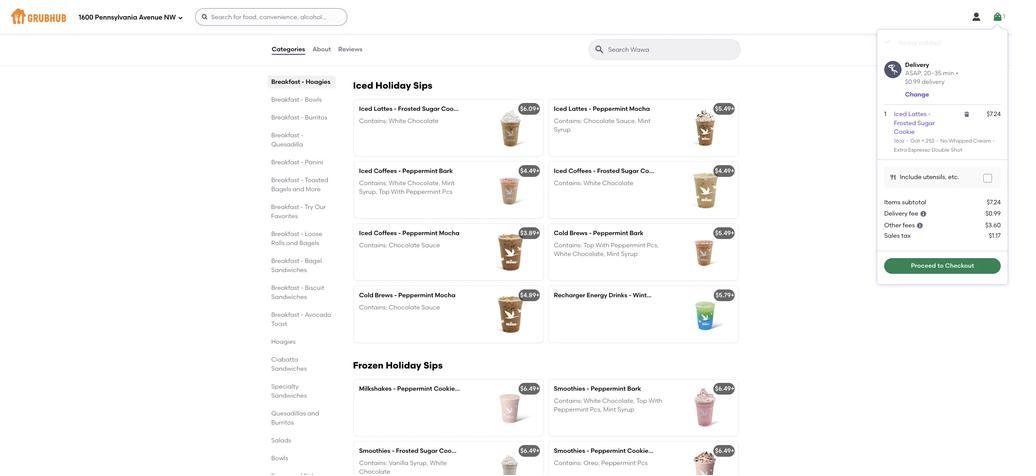Task type: describe. For each thing, give the bounding box(es) containing it.
avenue
[[139, 13, 163, 21]]

$1.17
[[989, 206, 1001, 214]]

breakfast - quesadilla tab
[[271, 131, 332, 149]]

3 sandwiches from the top
[[271, 365, 307, 373]]

syrup, inside contains: white chocolate, mint syrup, top with peppermint pcs
[[359, 188, 378, 196]]

+ for smoothies - peppermint bark
[[731, 385, 735, 393]]

change button
[[906, 65, 930, 73]]

white inside "contains: vanilla syrup, white chocolate"
[[430, 460, 447, 467]]

svg image inside tooltip
[[917, 196, 924, 203]]

with inside contains: white chocolate, top with peppermint pcs
[[454, 24, 468, 31]]

breakfast - quesadilla
[[271, 132, 304, 148]]

favorites
[[271, 213, 298, 220]]

categories button
[[271, 34, 306, 65]]

breakfast - toasted bagels and more
[[271, 177, 329, 193]]

1 horizontal spatial bowls
[[305, 96, 322, 104]]

mocha for iced coffees - peppermint mocha
[[439, 229, 460, 237]]

sips for frozen holiday sips
[[424, 360, 443, 371]]

include
[[900, 148, 922, 155]]

tax
[[902, 206, 911, 214]]

breakfast - bowls tab
[[271, 95, 332, 104]]

avocado
[[305, 311, 331, 319]]

contains: white chocolate, top with peppermint pcs button
[[354, 6, 544, 62]]

$3.89
[[521, 229, 536, 237]]

breakfast for breakfast - bowls
[[271, 96, 300, 104]]

chocolate inside contains: chocolate sauce, mint syrup
[[584, 117, 615, 125]]

cream for milkshakes - peppermint cookies & cream
[[466, 385, 486, 393]]

+ for cold brews - peppermint bark
[[731, 229, 735, 237]]

lattes for $6.09 +
[[374, 105, 393, 112]]

breakfast - burritos
[[271, 114, 328, 121]]

$5.49 + for contains: chocolate sauce, mint syrup
[[716, 105, 735, 112]]

other fees
[[885, 196, 915, 203]]

iced for iced coffees - peppermint bark image
[[359, 167, 372, 175]]

holiday for iced
[[376, 80, 411, 91]]

$6.49 for smoothies - peppermint cookies & cream
[[716, 447, 731, 455]]

breakfast - panini
[[271, 159, 323, 166]]

peppermint inside contains: white chocolate, mint syrup, top with peppermint pcs
[[406, 188, 441, 196]]

milkshakes - peppermint cookies & cream
[[359, 385, 486, 393]]

contains: for iced lattes - peppermint mocha
[[554, 117, 582, 125]]

breakfast - panini tab
[[271, 158, 332, 167]]

about
[[313, 46, 331, 53]]

cold brews - peppermint mocha
[[359, 292, 456, 299]]

2 horizontal spatial pcs
[[638, 460, 648, 467]]

peppermint inside contains: top with peppermint pcs, white chocolate, mint syrup
[[611, 242, 646, 249]]

∙ inside no whipped cream ∙ extra espresso double shot
[[993, 112, 996, 118]]

quesadillas and burritos
[[271, 410, 319, 427]]

delivery asap, 20–35 min
[[906, 35, 955, 51]]

hoagies inside hoagies tab
[[271, 338, 296, 346]]

breakfast - try our favorites
[[271, 204, 326, 220]]

breakfast - hoagies
[[271, 78, 331, 86]]

+ for cold brews - peppermint mocha
[[536, 292, 540, 299]]

frosted inside iced lattes - frosted sugar cookie link
[[894, 94, 917, 101]]

iced coffees - peppermint bark image
[[478, 162, 544, 218]]

sales
[[885, 206, 900, 214]]

breakfast for breakfast - bagel sandwiches
[[271, 258, 300, 265]]

contains: white chocolate, top with peppermint pcs, mint syrup
[[554, 397, 663, 414]]

contains: for cold brews - peppermint mocha
[[359, 304, 388, 311]]

toasted
[[305, 177, 329, 184]]

shot
[[951, 121, 963, 127]]

bowls tab
[[271, 454, 332, 463]]

contains: top with peppermint pcs, white chocolate, mint syrup
[[554, 242, 659, 258]]

pcs inside contains: white chocolate, mint syrup, top with peppermint pcs
[[442, 188, 453, 196]]

$6.49 + for smoothies - frosted sugar cookie
[[521, 447, 540, 455]]

$5.79 +
[[716, 292, 735, 299]]

$4.89
[[520, 292, 536, 299]]

2 horizontal spatial lattes
[[909, 85, 927, 92]]

quesadillas and burritos tab
[[271, 409, 332, 428]]

contains: for smoothies - peppermint cookies & cream
[[554, 460, 582, 467]]

vanilla)
[[722, 292, 745, 299]]

recharger energy drinks - winter blues (blue raspberry, vanilla)
[[554, 292, 745, 299]]

and for more
[[293, 186, 304, 193]]

smoothies for smoothies - peppermint cookies & cream
[[554, 447, 586, 455]]

iced lattes - frosted sugar cookie image
[[478, 99, 544, 156]]

specialty sandwiches tab
[[271, 382, 332, 401]]

recharger
[[554, 292, 586, 299]]

bark for iced coffees - peppermint bark
[[439, 167, 453, 175]]

burritos for breakfast - burritos
[[305, 114, 328, 121]]

smoothies - peppermint cookies & cream image
[[673, 442, 739, 475]]

cold brews - peppermint bark
[[554, 229, 644, 237]]

contains: for smoothies - frosted sugar cookie
[[359, 460, 388, 467]]

magnifying glass icon image
[[595, 44, 605, 55]]

- inside breakfast - bagel sandwiches
[[301, 258, 304, 265]]

mint inside contains: white chocolate, mint syrup, top with peppermint pcs
[[442, 180, 455, 187]]

holiday blend coffee - holiday blend image
[[673, 6, 739, 62]]

with inside contains: top with peppermint pcs, white chocolate, mint syrup
[[596, 242, 610, 249]]

with inside contains: white chocolate, mint syrup, top with peppermint pcs
[[391, 188, 405, 196]]

breakfast for breakfast - panini
[[271, 159, 300, 166]]

tooltip containing delivery
[[878, 24, 1008, 259]]

delivery icon image
[[885, 35, 902, 52]]

$6.49 for smoothies - peppermint bark
[[716, 385, 731, 393]]

$5.49 for contains: top with peppermint pcs, white chocolate, mint syrup
[[716, 229, 731, 237]]

proceed to checkout
[[911, 236, 975, 244]]

smoothies - frosted sugar cookie
[[359, 447, 461, 455]]

- inside "tab"
[[302, 78, 304, 86]]

lattes for $5.49 +
[[569, 105, 588, 112]]

16oz
[[894, 112, 905, 118]]

panini
[[305, 159, 323, 166]]

subtotal
[[903, 173, 927, 180]]

loose
[[305, 231, 322, 238]]

breakfast - bagel sandwiches tab
[[271, 257, 332, 275]]

sauce,
[[617, 117, 637, 125]]

iced coffees - peppermint mocha image
[[478, 224, 544, 280]]

mocha for iced lattes - peppermint mocha
[[630, 105, 650, 112]]

min
[[944, 44, 955, 51]]

hoagies tab
[[271, 338, 332, 347]]

delivery fee
[[885, 184, 919, 192]]

$7.24
[[987, 173, 1001, 180]]

breakfast - try our favorites tab
[[271, 203, 332, 221]]

contains: for iced lattes - frosted sugar cookie
[[359, 117, 388, 125]]

energy
[[587, 292, 608, 299]]

- inside breakfast - quesadilla
[[301, 132, 304, 139]]

white inside contains: top with peppermint pcs, white chocolate, mint syrup
[[554, 251, 571, 258]]

ciabatta
[[271, 356, 298, 364]]

iced holiday sips
[[353, 80, 433, 91]]

contains: oreo, peppermint pcs
[[554, 460, 648, 467]]

rolls
[[271, 240, 285, 247]]

cookie inside iced lattes - frosted sugar cookie link
[[894, 102, 915, 110]]

& for milkshakes - peppermint cookies & cream
[[460, 385, 464, 393]]

smoothies for smoothies - frosted sugar cookie
[[359, 447, 391, 455]]

- inside breakfast - avocado toast
[[301, 311, 304, 319]]

breakfast - toasted bagels and more tab
[[271, 176, 332, 194]]

chocolate, for pcs
[[408, 24, 440, 31]]

breakfast - avocado toast tab
[[271, 311, 332, 329]]

pcs, inside contains: top with peppermint pcs, white chocolate, mint syrup
[[647, 242, 659, 249]]

categories
[[272, 46, 305, 53]]

1600
[[79, 13, 93, 21]]

proceed
[[911, 236, 937, 244]]

breakfast - biscuit sandwiches
[[271, 284, 324, 301]]

recharger energy drinks - winter blues (blue raspberry, vanilla) image
[[673, 286, 739, 343]]

chocolate, for pcs,
[[603, 397, 635, 405]]

contains: vanilla syrup, white chocolate
[[359, 460, 447, 475]]

oreo,
[[584, 460, 600, 467]]

$6.09
[[520, 105, 536, 112]]

brews for chocolate
[[375, 292, 393, 299]]

utensils,
[[924, 148, 947, 155]]

mint inside 'contains: white chocolate, top with peppermint pcs, mint syrup'
[[604, 406, 616, 414]]

breakfast - bowls
[[271, 96, 322, 104]]

$3.60
[[986, 196, 1001, 203]]

- inside breakfast - biscuit sandwiches
[[301, 284, 304, 292]]

sugar inside iced lattes - frosted sugar cookie link
[[918, 94, 936, 101]]

contains: white chocolate for coffees
[[554, 180, 634, 187]]

items
[[885, 173, 901, 180]]

oat
[[911, 112, 921, 118]]

salads tab
[[271, 436, 332, 445]]

cookies for smoothies - peppermint cookies & cream
[[628, 447, 652, 455]]

asap,
[[906, 44, 923, 51]]

iced coffees - peppermint bark
[[359, 167, 453, 175]]

top inside contains: top with peppermint pcs, white chocolate, mint syrup
[[584, 242, 595, 249]]

2 vertical spatial bark
[[628, 385, 642, 393]]

16oz ∙ oat +.25$
[[894, 112, 935, 118]]

milkshakes - peppermint cookies & cream image
[[478, 380, 544, 436]]

+ for iced coffees - frosted sugar cookie
[[731, 167, 735, 175]]

20–35
[[924, 44, 942, 51]]

coffees for iced coffees - peppermint bark
[[374, 167, 397, 175]]

smoothies - frosted sugar cookie image
[[478, 442, 544, 475]]

biscuit
[[305, 284, 324, 292]]

iced for iced coffees - peppermint mocha image
[[359, 229, 372, 237]]

specialty
[[271, 383, 299, 391]]

syrup, inside "contains: vanilla syrup, white chocolate"
[[410, 460, 428, 467]]

$5.79
[[716, 292, 731, 299]]

brews for top
[[570, 229, 588, 237]]

smoothies - peppermint bark
[[554, 385, 642, 393]]

about button
[[312, 34, 331, 65]]

sales tax
[[885, 206, 911, 214]]

sips for iced holiday sips
[[413, 80, 433, 91]]

contains: for iced coffees - frosted sugar cookie
[[554, 180, 582, 187]]

contains: chocolate sauce for brews
[[359, 304, 440, 311]]

top inside contains: white chocolate, mint syrup, top with peppermint pcs
[[379, 188, 390, 196]]

etc.
[[949, 148, 960, 155]]

try
[[305, 204, 314, 211]]

contains: inside contains: white chocolate, top with peppermint pcs
[[359, 24, 388, 31]]

1 button
[[993, 9, 1006, 25]]

hoagies inside breakfast - hoagies "tab"
[[306, 78, 331, 86]]

syrup inside contains: chocolate sauce, mint syrup
[[554, 126, 571, 134]]

$6.49 + for smoothies - peppermint cookies & cream
[[716, 447, 735, 455]]

contains: for iced coffees - peppermint mocha
[[359, 242, 388, 249]]

contains: for iced coffees - peppermint bark
[[359, 180, 388, 187]]

sauce for iced coffees - peppermint mocha
[[422, 242, 440, 249]]

cream for smoothies - peppermint cookies & cream
[[659, 447, 680, 455]]

cold for cold brews - peppermint bark
[[554, 229, 568, 237]]

fee
[[910, 184, 919, 192]]

fees
[[903, 196, 915, 203]]

white inside contains: white chocolate, top with peppermint pcs
[[389, 24, 406, 31]]

delivery for fee
[[885, 184, 908, 192]]

more
[[306, 186, 321, 193]]

breakfast - hoagies tab
[[271, 77, 332, 87]]

white inside 'contains: white chocolate, top with peppermint pcs, mint syrup'
[[584, 397, 601, 405]]

espresso
[[909, 121, 931, 127]]

to
[[938, 236, 944, 244]]

main navigation navigation
[[0, 0, 1013, 34]]



Task type: locate. For each thing, give the bounding box(es) containing it.
1 vertical spatial pcs
[[442, 188, 453, 196]]

bark for cold brews - peppermint bark
[[630, 229, 644, 237]]

chocolate, for with
[[408, 180, 440, 187]]

$6.49
[[521, 385, 536, 393], [716, 385, 731, 393], [521, 447, 536, 455], [716, 447, 731, 455]]

cold
[[554, 229, 568, 237], [359, 292, 374, 299]]

0 vertical spatial sips
[[413, 80, 433, 91]]

salads
[[271, 437, 291, 445]]

sandwiches down ciabatta
[[271, 365, 307, 373]]

6 breakfast from the top
[[271, 177, 300, 184]]

$4.49
[[521, 167, 536, 175], [715, 167, 731, 175]]

iced inside tooltip
[[894, 85, 907, 92]]

pcs, inside 'contains: white chocolate, top with peppermint pcs, mint syrup'
[[590, 406, 602, 414]]

1 $4.49 + from the left
[[521, 167, 540, 175]]

0 vertical spatial sauce
[[422, 242, 440, 249]]

1 vertical spatial syrup,
[[410, 460, 428, 467]]

+ for smoothies - frosted sugar cookie
[[536, 447, 540, 455]]

top
[[442, 24, 453, 31], [379, 188, 390, 196], [584, 242, 595, 249], [637, 397, 648, 405]]

0 vertical spatial $5.49 +
[[716, 105, 735, 112]]

1 vertical spatial contains: white chocolate
[[554, 180, 634, 187]]

svg image
[[993, 12, 1004, 22], [201, 13, 208, 20], [178, 15, 183, 20], [917, 196, 924, 203]]

nw
[[164, 13, 176, 21]]

$4.49 +
[[521, 167, 540, 175], [715, 167, 735, 175]]

2 horizontal spatial cream
[[974, 112, 991, 118]]

0 vertical spatial &
[[460, 385, 464, 393]]

1 sandwiches from the top
[[271, 267, 307, 274]]

1 breakfast from the top
[[271, 78, 300, 86]]

breakfast up the favorites
[[271, 204, 300, 211]]

0 vertical spatial pcs,
[[647, 242, 659, 249]]

1 vertical spatial syrup
[[621, 251, 638, 258]]

0 horizontal spatial burritos
[[271, 419, 294, 427]]

4 sandwiches from the top
[[271, 392, 307, 400]]

no
[[941, 112, 948, 118]]

breakfast - loose rolls and bagels tab
[[271, 230, 332, 248]]

contains: chocolate sauce for coffees
[[359, 242, 440, 249]]

raspberry,
[[689, 292, 721, 299]]

2 $5.49 from the top
[[716, 229, 731, 237]]

burritos for quesadillas and burritos
[[271, 419, 294, 427]]

contains: chocolate sauce down iced coffees - peppermint mocha
[[359, 242, 440, 249]]

2 vertical spatial cream
[[659, 447, 680, 455]]

2 vertical spatial syrup
[[618, 406, 635, 414]]

breakfast - biscuit sandwiches tab
[[271, 284, 332, 302]]

pcs,
[[647, 242, 659, 249], [590, 406, 602, 414]]

holiday for frozen
[[386, 360, 422, 371]]

and for bagels
[[286, 240, 298, 247]]

steamers - peppermint bark image
[[478, 6, 544, 62]]

1 horizontal spatial $4.49 +
[[715, 167, 735, 175]]

holiday
[[376, 80, 411, 91], [386, 360, 422, 371]]

breakfast down breakfast - bowls
[[271, 114, 300, 121]]

delivery up other
[[885, 184, 908, 192]]

$5.49 + for contains: top with peppermint pcs, white chocolate, mint syrup
[[716, 229, 735, 237]]

1 vertical spatial mocha
[[439, 229, 460, 237]]

breakfast inside "tab"
[[271, 78, 300, 86]]

contains: for cold brews - peppermint bark
[[554, 242, 582, 249]]

0 horizontal spatial contains: white chocolate
[[359, 117, 439, 125]]

$0.99
[[986, 184, 1001, 192]]

cold brews - peppermint bark image
[[673, 224, 739, 280]]

1 vertical spatial and
[[286, 240, 298, 247]]

contains: for smoothies - peppermint bark
[[554, 397, 582, 405]]

contains: white chocolate, top with peppermint pcs
[[359, 24, 468, 40]]

∙ right whipped
[[993, 112, 996, 118]]

iced lattes - frosted sugar cookie
[[894, 85, 936, 110], [359, 105, 463, 112]]

breakfast inside breakfast - avocado toast
[[271, 311, 300, 319]]

contains: down "iced coffees - frosted sugar cookie"
[[554, 180, 582, 187]]

1 vertical spatial bowls
[[271, 455, 288, 462]]

1 vertical spatial brews
[[375, 292, 393, 299]]

svg image
[[972, 12, 982, 22], [890, 148, 897, 155], [920, 185, 927, 192]]

breakfast down the rolls
[[271, 258, 300, 265]]

svg image right fee
[[920, 185, 927, 192]]

breakfast - loose rolls and bagels
[[271, 231, 322, 247]]

1 sauce from the top
[[422, 242, 440, 249]]

breakfast for breakfast - avocado toast
[[271, 311, 300, 319]]

2 breakfast from the top
[[271, 96, 300, 104]]

chocolate, inside contains: top with peppermint pcs, white chocolate, mint syrup
[[573, 251, 606, 258]]

breakfast down breakfast - panini
[[271, 177, 300, 184]]

syrup inside 'contains: white chocolate, top with peppermint pcs, mint syrup'
[[618, 406, 635, 414]]

0 vertical spatial bowls
[[305, 96, 322, 104]]

hoagies up breakfast - bowls tab
[[306, 78, 331, 86]]

3 breakfast from the top
[[271, 114, 300, 121]]

0 vertical spatial bark
[[439, 167, 453, 175]]

$6.09 +
[[520, 105, 540, 112]]

1 horizontal spatial brews
[[570, 229, 588, 237]]

1 horizontal spatial ∙
[[993, 112, 996, 118]]

and right the rolls
[[286, 240, 298, 247]]

breakfast - avocado toast
[[271, 311, 331, 328]]

svg image inside main navigation navigation
[[972, 12, 982, 22]]

sandwiches up breakfast - biscuit sandwiches
[[271, 267, 307, 274]]

syrup, down smoothies - frosted sugar cookie
[[410, 460, 428, 467]]

chocolate, inside 'contains: white chocolate, top with peppermint pcs, mint syrup'
[[603, 397, 635, 405]]

breakfast down breakfast - bagel sandwiches
[[271, 284, 300, 292]]

peppermint inside contains: white chocolate, top with peppermint pcs
[[359, 33, 394, 40]]

lattes down change button
[[909, 85, 927, 92]]

1 horizontal spatial bagels
[[300, 240, 319, 247]]

contains: white chocolate down iced holiday sips
[[359, 117, 439, 125]]

0 horizontal spatial brews
[[375, 292, 393, 299]]

0 vertical spatial cold
[[554, 229, 568, 237]]

ciabatta sandwiches tab
[[271, 355, 332, 374]]

0 horizontal spatial bagels
[[271, 186, 291, 193]]

2 $4.49 + from the left
[[715, 167, 735, 175]]

&
[[460, 385, 464, 393], [653, 447, 658, 455]]

breakfast up quesadilla
[[271, 132, 300, 139]]

0 vertical spatial svg image
[[972, 12, 982, 22]]

- inside breakfast - toasted bagels and more
[[301, 177, 304, 184]]

contains: down the iced coffees - peppermint bark
[[359, 180, 388, 187]]

smoothies up 'contains: white chocolate, top with peppermint pcs, mint syrup'
[[554, 385, 586, 393]]

iced for iced lattes - peppermint mocha image
[[554, 105, 567, 112]]

svg image left 1 button
[[972, 12, 982, 22]]

contains: white chocolate down "iced coffees - frosted sugar cookie"
[[554, 180, 634, 187]]

mint inside contains: top with peppermint pcs, white chocolate, mint syrup
[[607, 251, 620, 258]]

$5.49 +
[[716, 105, 735, 112], [716, 229, 735, 237]]

specialty sandwiches
[[271, 383, 307, 400]]

contains: down cold brews - peppermint bark
[[554, 242, 582, 249]]

tooltip
[[878, 24, 1008, 259]]

contains: white chocolate for lattes
[[359, 117, 439, 125]]

iced coffees - frosted sugar cookie image
[[673, 162, 739, 218]]

bark up 'contains: white chocolate, top with peppermint pcs, mint syrup'
[[628, 385, 642, 393]]

1 vertical spatial burritos
[[271, 419, 294, 427]]

1 horizontal spatial cold
[[554, 229, 568, 237]]

bowls down breakfast - hoagies "tab"
[[305, 96, 322, 104]]

0 horizontal spatial $4.49
[[521, 167, 536, 175]]

1 vertical spatial cream
[[466, 385, 486, 393]]

1 vertical spatial $5.49 +
[[716, 229, 735, 237]]

our
[[315, 204, 326, 211]]

breakfast - burritos tab
[[271, 113, 332, 122]]

bagel
[[305, 258, 322, 265]]

2 horizontal spatial svg image
[[972, 12, 982, 22]]

0 horizontal spatial pcs
[[395, 33, 406, 40]]

peppermint inside 'contains: white chocolate, top with peppermint pcs, mint syrup'
[[554, 406, 589, 414]]

mint inside contains: chocolate sauce, mint syrup
[[638, 117, 651, 125]]

0 vertical spatial contains: white chocolate
[[359, 117, 439, 125]]

0 horizontal spatial cream
[[466, 385, 486, 393]]

0 horizontal spatial svg image
[[890, 148, 897, 155]]

0 vertical spatial pcs
[[395, 33, 406, 40]]

chocolate, inside contains: white chocolate, top with peppermint pcs
[[408, 24, 440, 31]]

breakfast inside breakfast - bagel sandwiches
[[271, 258, 300, 265]]

iced lattes - peppermint mocha image
[[673, 99, 739, 156]]

contains: down smoothies - peppermint bark
[[554, 397, 582, 405]]

syrup inside contains: top with peppermint pcs, white chocolate, mint syrup
[[621, 251, 638, 258]]

breakfast for breakfast - biscuit sandwiches
[[271, 284, 300, 292]]

0 horizontal spatial syrup,
[[359, 188, 378, 196]]

burritos down breakfast - bowls tab
[[305, 114, 328, 121]]

cream inside no whipped cream ∙ extra espresso double shot
[[974, 112, 991, 118]]

breakfast up the rolls
[[271, 231, 300, 238]]

$4.49 + for iced coffees - frosted sugar cookie
[[715, 167, 735, 175]]

cookies for milkshakes - peppermint cookies & cream
[[434, 385, 458, 393]]

4 breakfast from the top
[[271, 132, 300, 139]]

breakfast up toast
[[271, 311, 300, 319]]

1 horizontal spatial &
[[653, 447, 658, 455]]

2 vertical spatial svg image
[[920, 185, 927, 192]]

cold brews - peppermint mocha image
[[478, 286, 544, 343]]

& for smoothies - peppermint cookies & cream
[[653, 447, 658, 455]]

0 vertical spatial syrup
[[554, 126, 571, 134]]

delivery inside the delivery asap, 20–35 min
[[906, 35, 930, 43]]

$4.49 + for iced coffees - peppermint bark
[[521, 167, 540, 175]]

0 vertical spatial mocha
[[630, 105, 650, 112]]

1 vertical spatial hoagies
[[271, 338, 296, 346]]

- inside breakfast - try our favorites
[[301, 204, 304, 211]]

breakfast up breakfast - burritos
[[271, 96, 300, 104]]

2 vertical spatial pcs
[[638, 460, 648, 467]]

0 vertical spatial hoagies
[[306, 78, 331, 86]]

0 vertical spatial cookies
[[434, 385, 458, 393]]

$3.89 +
[[521, 229, 540, 237]]

1 horizontal spatial syrup,
[[410, 460, 428, 467]]

top inside 'contains: white chocolate, top with peppermint pcs, mint syrup'
[[637, 397, 648, 405]]

contains: chocolate sauce, mint syrup
[[554, 117, 651, 134]]

and inside breakfast - toasted bagels and more
[[293, 186, 304, 193]]

quesadilla
[[271, 141, 303, 148]]

0 vertical spatial brews
[[570, 229, 588, 237]]

1 $5.49 from the top
[[716, 105, 731, 112]]

0 horizontal spatial pcs,
[[590, 406, 602, 414]]

1 $5.49 + from the top
[[716, 105, 735, 112]]

vanilla
[[389, 460, 409, 467]]

reviews
[[338, 46, 363, 53]]

svg image left include
[[890, 148, 897, 155]]

milkshakes
[[359, 385, 392, 393]]

1 vertical spatial bagels
[[300, 240, 319, 247]]

0 horizontal spatial hoagies
[[271, 338, 296, 346]]

contains: left vanilla
[[359, 460, 388, 467]]

whipped
[[949, 112, 973, 118]]

0 vertical spatial and
[[293, 186, 304, 193]]

and left more
[[293, 186, 304, 193]]

1 horizontal spatial pcs
[[442, 188, 453, 196]]

$6.49 +
[[521, 385, 540, 393], [716, 385, 735, 393], [521, 447, 540, 455], [716, 447, 735, 455]]

$6.49 for smoothies - frosted sugar cookie
[[521, 447, 536, 455]]

contains: inside contains: chocolate sauce, mint syrup
[[554, 117, 582, 125]]

iced lattes - frosted sugar cookie link
[[894, 85, 936, 110]]

0 vertical spatial $5.49
[[716, 105, 731, 112]]

-
[[302, 78, 304, 86], [929, 85, 931, 92], [301, 96, 304, 104], [394, 105, 397, 112], [589, 105, 592, 112], [301, 114, 304, 121], [301, 132, 304, 139], [301, 159, 304, 166], [399, 167, 401, 175], [593, 167, 596, 175], [301, 177, 304, 184], [301, 204, 304, 211], [399, 229, 401, 237], [589, 229, 592, 237], [301, 231, 304, 238], [301, 258, 304, 265], [301, 284, 304, 292], [394, 292, 397, 299], [629, 292, 632, 299], [301, 311, 304, 319], [393, 385, 396, 393], [587, 385, 590, 393], [392, 447, 395, 455], [587, 447, 590, 455]]

sauce for cold brews - peppermint mocha
[[422, 304, 440, 311]]

0 horizontal spatial cookies
[[434, 385, 458, 393]]

and inside quesadillas and burritos
[[308, 410, 319, 418]]

1 horizontal spatial iced lattes - frosted sugar cookie
[[894, 85, 936, 110]]

contains: left oreo,
[[554, 460, 582, 467]]

iced lattes - peppermint mocha
[[554, 105, 650, 112]]

pcs inside contains: white chocolate, top with peppermint pcs
[[395, 33, 406, 40]]

contains: down iced lattes - peppermint mocha
[[554, 117, 582, 125]]

1 horizontal spatial cream
[[659, 447, 680, 455]]

0 vertical spatial cream
[[974, 112, 991, 118]]

breakfast down quesadilla
[[271, 159, 300, 166]]

smoothies up oreo,
[[554, 447, 586, 455]]

with inside 'contains: white chocolate, top with peppermint pcs, mint syrup'
[[649, 397, 663, 405]]

bowls down salads
[[271, 455, 288, 462]]

iced for iced lattes - frosted sugar cookie image
[[359, 105, 372, 112]]

sandwiches up breakfast - avocado toast
[[271, 294, 307, 301]]

$4.49 for iced coffees - peppermint bark
[[521, 167, 536, 175]]

0 horizontal spatial ∙
[[906, 112, 910, 118]]

1 horizontal spatial hoagies
[[306, 78, 331, 86]]

iced lattes - frosted sugar cookie inside tooltip
[[894, 85, 936, 110]]

11 breakfast from the top
[[271, 311, 300, 319]]

syrup, down the iced coffees - peppermint bark
[[359, 188, 378, 196]]

contains: down iced holiday sips
[[359, 117, 388, 125]]

breakfast up breakfast - bowls
[[271, 78, 300, 86]]

pennsylvania
[[95, 13, 137, 21]]

mocha for cold brews - peppermint mocha
[[435, 292, 456, 299]]

7 breakfast from the top
[[271, 204, 300, 211]]

bagels inside breakfast - toasted bagels and more
[[271, 186, 291, 193]]

+ for smoothies - peppermint cookies & cream
[[731, 447, 735, 455]]

2 $4.49 from the left
[[715, 167, 731, 175]]

breakfast inside breakfast - quesadilla
[[271, 132, 300, 139]]

+ for iced coffees - peppermint mocha
[[536, 229, 540, 237]]

Search Wawa search field
[[608, 46, 738, 54]]

0 vertical spatial burritos
[[305, 114, 328, 121]]

1 vertical spatial &
[[653, 447, 658, 455]]

+.25$
[[922, 112, 935, 118]]

1 horizontal spatial cookies
[[628, 447, 652, 455]]

contains: down iced coffees - peppermint mocha
[[359, 242, 388, 249]]

smoothies up vanilla
[[359, 447, 391, 455]]

lattes down iced holiday sips
[[374, 105, 393, 112]]

0 horizontal spatial lattes
[[374, 105, 393, 112]]

ciabatta sandwiches
[[271, 356, 307, 373]]

+
[[536, 105, 540, 112], [731, 105, 735, 112], [536, 167, 540, 175], [731, 167, 735, 175], [536, 229, 540, 237], [731, 229, 735, 237], [536, 292, 540, 299], [731, 292, 735, 299], [536, 385, 540, 393], [731, 385, 735, 393], [536, 447, 540, 455], [731, 447, 735, 455]]

sauce down cold brews - peppermint mocha
[[422, 304, 440, 311]]

bagels inside the breakfast - loose rolls and bagels
[[300, 240, 319, 247]]

sandwiches down the specialty
[[271, 392, 307, 400]]

1 contains: chocolate sauce from the top
[[359, 242, 440, 249]]

1 vertical spatial sips
[[424, 360, 443, 371]]

Search for food, convenience, alcohol... search field
[[195, 8, 347, 26]]

tab
[[271, 472, 332, 475]]

delivery for asap,
[[906, 35, 930, 43]]

other
[[885, 196, 902, 203]]

breakfast for breakfast - hoagies
[[271, 78, 300, 86]]

sugar
[[918, 94, 936, 101], [422, 105, 440, 112], [622, 167, 639, 175], [420, 447, 438, 455]]

9 breakfast from the top
[[271, 258, 300, 265]]

sandwiches inside breakfast - biscuit sandwiches
[[271, 294, 307, 301]]

∙ left oat
[[906, 112, 910, 118]]

and
[[293, 186, 304, 193], [286, 240, 298, 247], [308, 410, 319, 418]]

1 horizontal spatial contains: white chocolate
[[554, 180, 634, 187]]

+ for iced lattes - peppermint mocha
[[731, 105, 735, 112]]

breakfast for breakfast - try our favorites
[[271, 204, 300, 211]]

0 vertical spatial contains: chocolate sauce
[[359, 242, 440, 249]]

contains: chocolate sauce down cold brews - peppermint mocha
[[359, 304, 440, 311]]

$6.49 + for smoothies - peppermint bark
[[716, 385, 735, 393]]

$4.89 +
[[520, 292, 540, 299]]

1 horizontal spatial burritos
[[305, 114, 328, 121]]

8 breakfast from the top
[[271, 231, 300, 238]]

0 horizontal spatial cold
[[359, 292, 374, 299]]

blues
[[655, 292, 671, 299]]

1 $4.49 from the left
[[521, 167, 536, 175]]

white inside contains: white chocolate, mint syrup, top with peppermint pcs
[[389, 180, 406, 187]]

chocolate, inside contains: white chocolate, mint syrup, top with peppermint pcs
[[408, 180, 440, 187]]

+ for iced lattes - frosted sugar cookie
[[536, 105, 540, 112]]

breakfast for breakfast - loose rolls and bagels
[[271, 231, 300, 238]]

2 contains: chocolate sauce from the top
[[359, 304, 440, 311]]

double
[[932, 121, 950, 127]]

contains: up reviews
[[359, 24, 388, 31]]

coffees for iced coffees - frosted sugar cookie
[[569, 167, 592, 175]]

breakfast inside breakfast - try our favorites
[[271, 204, 300, 211]]

1
[[1004, 13, 1006, 20]]

bark
[[439, 167, 453, 175], [630, 229, 644, 237], [628, 385, 642, 393]]

contains: chocolate sauce
[[359, 242, 440, 249], [359, 304, 440, 311]]

- inside the breakfast - loose rolls and bagels
[[301, 231, 304, 238]]

1 vertical spatial delivery
[[885, 184, 908, 192]]

mocha
[[630, 105, 650, 112], [439, 229, 460, 237], [435, 292, 456, 299]]

smoothies - peppermint bark image
[[673, 380, 739, 436]]

hoagies up ciabatta
[[271, 338, 296, 346]]

bagels down loose
[[300, 240, 319, 247]]

sandwiches inside breakfast - bagel sandwiches
[[271, 267, 307, 274]]

iced lattes - frosted sugar cookie down iced holiday sips
[[359, 105, 463, 112]]

checkout
[[946, 236, 975, 244]]

1 vertical spatial holiday
[[386, 360, 422, 371]]

delivery up asap, on the top right
[[906, 35, 930, 43]]

contains: down cold brews - peppermint mocha
[[359, 304, 388, 311]]

contains: inside contains: top with peppermint pcs, white chocolate, mint syrup
[[554, 242, 582, 249]]

winter
[[633, 292, 653, 299]]

breakfast inside breakfast - biscuit sandwiches
[[271, 284, 300, 292]]

chocolate inside "contains: vanilla syrup, white chocolate"
[[359, 469, 390, 475]]

iced for iced coffees - frosted sugar cookie image
[[554, 167, 567, 175]]

chocolate,
[[408, 24, 440, 31], [408, 180, 440, 187], [573, 251, 606, 258], [603, 397, 635, 405]]

1 horizontal spatial svg image
[[920, 185, 927, 192]]

0 horizontal spatial bowls
[[271, 455, 288, 462]]

lattes up contains: chocolate sauce, mint syrup
[[569, 105, 588, 112]]

and inside the breakfast - loose rolls and bagels
[[286, 240, 298, 247]]

+ for iced coffees - peppermint bark
[[536, 167, 540, 175]]

breakfast - bagel sandwiches
[[271, 258, 322, 274]]

and right quesadillas
[[308, 410, 319, 418]]

svg image inside 1 button
[[993, 12, 1004, 22]]

bark up contains: white chocolate, mint syrup, top with peppermint pcs
[[439, 167, 453, 175]]

2 vertical spatial and
[[308, 410, 319, 418]]

0 vertical spatial bagels
[[271, 186, 291, 193]]

burritos inside quesadillas and burritos
[[271, 419, 294, 427]]

smoothies for smoothies - peppermint bark
[[554, 385, 586, 393]]

1 vertical spatial cookies
[[628, 447, 652, 455]]

1600 pennsylvania avenue nw
[[79, 13, 176, 21]]

syrup,
[[359, 188, 378, 196], [410, 460, 428, 467]]

cold for cold brews - peppermint mocha
[[359, 292, 374, 299]]

1 vertical spatial bark
[[630, 229, 644, 237]]

cookies
[[434, 385, 458, 393], [628, 447, 652, 455]]

1 vertical spatial sauce
[[422, 304, 440, 311]]

include utensils, etc.
[[900, 148, 960, 155]]

change
[[906, 65, 930, 72]]

1 ∙ from the left
[[906, 112, 910, 118]]

$4.49 for iced coffees - frosted sugar cookie
[[715, 167, 731, 175]]

iced lattes - frosted sugar cookie up 16oz ∙ oat +.25$
[[894, 85, 936, 110]]

bark up contains: top with peppermint pcs, white chocolate, mint syrup at the right bottom
[[630, 229, 644, 237]]

1 horizontal spatial $4.49
[[715, 167, 731, 175]]

syrup for cold brews - peppermint bark
[[621, 251, 638, 258]]

breakfast for breakfast - toasted bagels and more
[[271, 177, 300, 184]]

$5.49 for contains: chocolate sauce, mint syrup
[[716, 105, 731, 112]]

2 sauce from the top
[[422, 304, 440, 311]]

10 breakfast from the top
[[271, 284, 300, 292]]

contains: inside contains: white chocolate, mint syrup, top with peppermint pcs
[[359, 180, 388, 187]]

1 horizontal spatial pcs,
[[647, 242, 659, 249]]

sips
[[413, 80, 433, 91], [424, 360, 443, 371]]

contains:
[[359, 24, 388, 31], [359, 117, 388, 125], [554, 117, 582, 125], [359, 180, 388, 187], [554, 180, 582, 187], [359, 242, 388, 249], [554, 242, 582, 249], [359, 304, 388, 311], [554, 397, 582, 405], [359, 460, 388, 467], [554, 460, 582, 467]]

breakfast for breakfast - quesadilla
[[271, 132, 300, 139]]

1 vertical spatial cold
[[359, 292, 374, 299]]

iced coffees - frosted sugar cookie
[[554, 167, 662, 175]]

0 vertical spatial delivery
[[906, 35, 930, 43]]

hoagies
[[306, 78, 331, 86], [271, 338, 296, 346]]

mint
[[638, 117, 651, 125], [442, 180, 455, 187], [607, 251, 620, 258], [604, 406, 616, 414]]

burritos inside tab
[[305, 114, 328, 121]]

coffees
[[374, 167, 397, 175], [569, 167, 592, 175], [374, 229, 397, 237]]

bagels up the favorites
[[271, 186, 291, 193]]

breakfast for breakfast - burritos
[[271, 114, 300, 121]]

contains: inside "contains: vanilla syrup, white chocolate"
[[359, 460, 388, 467]]

1 horizontal spatial lattes
[[569, 105, 588, 112]]

syrup
[[554, 126, 571, 134], [621, 251, 638, 258], [618, 406, 635, 414]]

1 vertical spatial svg image
[[890, 148, 897, 155]]

2 $5.49 + from the top
[[716, 229, 735, 237]]

burritos down quesadillas
[[271, 419, 294, 427]]

breakfast inside breakfast - toasted bagels and more
[[271, 177, 300, 184]]

2 ∙ from the left
[[993, 112, 996, 118]]

0 vertical spatial holiday
[[376, 80, 411, 91]]

sauce down iced coffees - peppermint mocha
[[422, 242, 440, 249]]

contains: white chocolate, mint syrup, top with peppermint pcs
[[359, 180, 455, 196]]

1 vertical spatial contains: chocolate sauce
[[359, 304, 440, 311]]

contains: inside 'contains: white chocolate, top with peppermint pcs, mint syrup'
[[554, 397, 582, 405]]

1 vertical spatial $5.49
[[716, 229, 731, 237]]

5 breakfast from the top
[[271, 159, 300, 166]]

0 horizontal spatial &
[[460, 385, 464, 393]]

0 vertical spatial syrup,
[[359, 188, 378, 196]]

0 horizontal spatial iced lattes - frosted sugar cookie
[[359, 105, 463, 112]]

top inside contains: white chocolate, top with peppermint pcs
[[442, 24, 453, 31]]

(blue
[[672, 292, 687, 299]]

0 horizontal spatial $4.49 +
[[521, 167, 540, 175]]

with
[[454, 24, 468, 31], [391, 188, 405, 196], [596, 242, 610, 249], [649, 397, 663, 405]]

breakfast inside the breakfast - loose rolls and bagels
[[271, 231, 300, 238]]

2 sandwiches from the top
[[271, 294, 307, 301]]

coffees for iced coffees - peppermint mocha
[[374, 229, 397, 237]]

2 vertical spatial mocha
[[435, 292, 456, 299]]

1 vertical spatial pcs,
[[590, 406, 602, 414]]

syrup for smoothies - peppermint bark
[[618, 406, 635, 414]]

cream
[[974, 112, 991, 118], [466, 385, 486, 393], [659, 447, 680, 455]]

chocolate
[[408, 117, 439, 125], [584, 117, 615, 125], [603, 180, 634, 187], [389, 242, 420, 249], [389, 304, 420, 311], [359, 469, 390, 475]]



Task type: vqa. For each thing, say whether or not it's contained in the screenshot.


